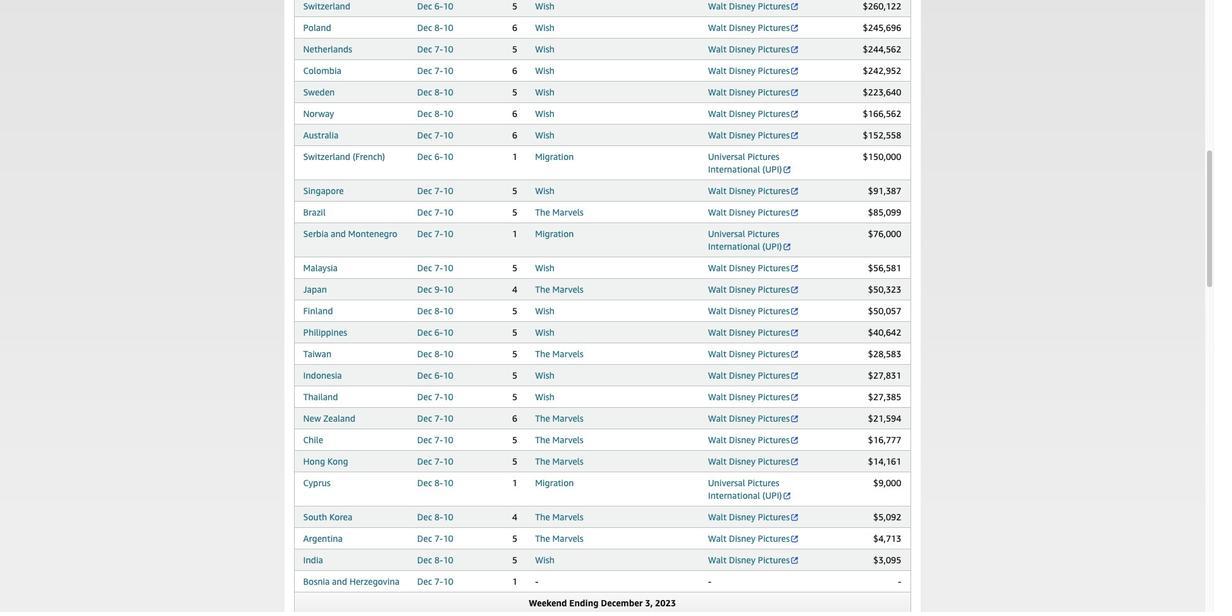 Task type: vqa. For each thing, say whether or not it's contained in the screenshot.
1st Switzerland from the top
yes



Task type: locate. For each thing, give the bounding box(es) containing it.
22 walt from the top
[[708, 555, 727, 566]]

2 universal pictures international (upi) link from the top
[[708, 228, 792, 252]]

pictures
[[758, 1, 790, 11], [758, 22, 790, 33], [758, 44, 790, 54], [758, 65, 790, 76], [758, 87, 790, 97], [758, 108, 790, 119], [758, 130, 790, 140], [748, 151, 780, 162], [758, 185, 790, 196], [758, 207, 790, 218], [748, 228, 780, 239], [758, 263, 790, 273], [758, 284, 790, 295], [758, 306, 790, 316], [758, 327, 790, 338], [758, 349, 790, 359], [758, 370, 790, 381], [758, 392, 790, 402], [758, 413, 790, 424], [758, 435, 790, 445], [758, 456, 790, 467], [748, 478, 780, 488], [758, 512, 790, 523], [758, 533, 790, 544], [758, 555, 790, 566]]

3 marvels from the top
[[553, 349, 584, 359]]

8 disney from the top
[[729, 185, 756, 196]]

0 vertical spatial universal pictures international (upi)
[[708, 151, 782, 175]]

the marvels
[[535, 207, 584, 218], [535, 284, 584, 295], [535, 349, 584, 359], [535, 413, 584, 424], [535, 435, 584, 445], [535, 456, 584, 467], [535, 512, 584, 523], [535, 533, 584, 544]]

walt disney pictures
[[708, 1, 790, 11], [708, 22, 790, 33], [708, 44, 790, 54], [708, 65, 790, 76], [708, 87, 790, 97], [708, 108, 790, 119], [708, 130, 790, 140], [708, 185, 790, 196], [708, 207, 790, 218], [708, 263, 790, 273], [708, 284, 790, 295], [708, 306, 790, 316], [708, 327, 790, 338], [708, 349, 790, 359], [708, 370, 790, 381], [708, 392, 790, 402], [708, 413, 790, 424], [708, 435, 790, 445], [708, 456, 790, 467], [708, 512, 790, 523], [708, 533, 790, 544], [708, 555, 790, 566]]

disney for $50,057
[[729, 306, 756, 316]]

14 dec from the top
[[417, 306, 432, 316]]

6-
[[435, 1, 443, 11], [435, 151, 443, 162], [435, 327, 443, 338], [435, 370, 443, 381]]

15 disney from the top
[[729, 370, 756, 381]]

5 for singapore
[[512, 185, 518, 196]]

and right serbia
[[331, 228, 346, 239]]

6- for switzerland (french)
[[435, 151, 443, 162]]

dec 8-10
[[417, 22, 454, 33], [417, 87, 454, 97], [417, 108, 454, 119], [417, 306, 454, 316], [417, 349, 454, 359], [417, 478, 454, 488], [417, 512, 454, 523], [417, 555, 454, 566]]

dec 6-10 link for indonesia
[[417, 370, 454, 381]]

3 (upi) from the top
[[763, 490, 782, 501]]

1 vertical spatial universal
[[708, 228, 746, 239]]

dec 7-10 for brazil
[[417, 207, 454, 218]]

dec for india
[[417, 555, 432, 566]]

0 vertical spatial migration
[[535, 151, 574, 162]]

colombia
[[303, 65, 342, 76]]

21 walt disney pictures link from the top
[[708, 533, 800, 544]]

4 dec 6-10 from the top
[[417, 370, 454, 381]]

universal pictures international (upi) link
[[708, 151, 792, 175], [708, 228, 792, 252], [708, 478, 792, 501]]

dec for bosnia and herzegovina
[[417, 576, 432, 587]]

kong
[[328, 456, 348, 467]]

(french)
[[353, 151, 385, 162]]

wish link for india
[[535, 555, 555, 566]]

8- for india
[[435, 555, 443, 566]]

13 7- from the top
[[435, 576, 443, 587]]

dec for south korea
[[417, 512, 432, 523]]

2 vertical spatial universal pictures international (upi) link
[[708, 478, 792, 501]]

9 walt from the top
[[708, 207, 727, 218]]

5 8- from the top
[[435, 349, 443, 359]]

walt disney pictures for $16,777
[[708, 435, 790, 445]]

(upi)
[[763, 164, 782, 175], [763, 241, 782, 252], [763, 490, 782, 501]]

dec 7-10 link for malaysia
[[417, 263, 454, 273]]

19 10 from the top
[[443, 413, 454, 424]]

14 wish from the top
[[535, 555, 555, 566]]

dec 7-10
[[417, 44, 454, 54], [417, 65, 454, 76], [417, 130, 454, 140], [417, 185, 454, 196], [417, 207, 454, 218], [417, 228, 454, 239], [417, 263, 454, 273], [417, 392, 454, 402], [417, 413, 454, 424], [417, 435, 454, 445], [417, 456, 454, 467], [417, 533, 454, 544], [417, 576, 454, 587]]

1 marvels from the top
[[553, 207, 584, 218]]

walt for $223,640
[[708, 87, 727, 97]]

1 vertical spatial and
[[332, 576, 347, 587]]

19 dec from the top
[[417, 413, 432, 424]]

marvels for hong kong
[[553, 456, 584, 467]]

dec 8-10 for norway
[[417, 108, 454, 119]]

3,
[[645, 598, 653, 609]]

13 walt disney pictures from the top
[[708, 327, 790, 338]]

dec 7-10 for argentina
[[417, 533, 454, 544]]

20 walt disney pictures from the top
[[708, 512, 790, 523]]

dec for brazil
[[417, 207, 432, 218]]

$16,777
[[869, 435, 902, 445]]

international
[[708, 164, 761, 175], [708, 241, 761, 252], [708, 490, 761, 501]]

dec 8-10 link for sweden
[[417, 87, 454, 97]]

thailand
[[303, 392, 338, 402]]

20 10 from the top
[[443, 435, 454, 445]]

10 for serbia and montenegro
[[443, 228, 454, 239]]

1 vertical spatial migration
[[535, 228, 574, 239]]

dec 7-10 link for singapore
[[417, 185, 454, 196]]

walt for $16,777
[[708, 435, 727, 445]]

norway link
[[303, 108, 334, 119]]

wish
[[535, 1, 555, 11], [535, 22, 555, 33], [535, 44, 555, 54], [535, 65, 555, 76], [535, 87, 555, 97], [535, 108, 555, 119], [535, 130, 555, 140], [535, 185, 555, 196], [535, 263, 555, 273], [535, 306, 555, 316], [535, 327, 555, 338], [535, 370, 555, 381], [535, 392, 555, 402], [535, 555, 555, 566]]

$14,161
[[869, 456, 902, 467]]

7 7- from the top
[[435, 263, 443, 273]]

1 vertical spatial switzerland
[[303, 151, 351, 162]]

international for $150,000
[[708, 164, 761, 175]]

dec 7-10 for thailand
[[417, 392, 454, 402]]

dec 7-10 for bosnia and herzegovina
[[417, 576, 454, 587]]

dec 9-10 link
[[417, 284, 454, 295]]

2 dec 7-10 link from the top
[[417, 65, 454, 76]]

new zealand link
[[303, 413, 356, 424]]

migration
[[535, 151, 574, 162], [535, 228, 574, 239], [535, 478, 574, 488]]

26 10 from the top
[[443, 576, 454, 587]]

$244,562
[[863, 44, 902, 54]]

japan link
[[303, 284, 327, 295]]

dec 6-10
[[417, 1, 454, 11], [417, 151, 454, 162], [417, 327, 454, 338], [417, 370, 454, 381]]

0 vertical spatial 4
[[512, 284, 518, 295]]

disney for $166,562
[[729, 108, 756, 119]]

disney for $242,952
[[729, 65, 756, 76]]

15 10 from the top
[[443, 327, 454, 338]]

7 walt disney pictures link from the top
[[708, 130, 800, 140]]

1 horizontal spatial -
[[708, 576, 712, 587]]

wish link for netherlands
[[535, 44, 555, 54]]

wish for poland
[[535, 22, 555, 33]]

2 4 from the top
[[512, 512, 518, 523]]

1 10 from the top
[[443, 1, 454, 11]]

walt for $40,642
[[708, 327, 727, 338]]

19 disney from the top
[[729, 456, 756, 467]]

17 disney from the top
[[729, 413, 756, 424]]

australia link
[[303, 130, 339, 140]]

6 dec from the top
[[417, 108, 432, 119]]

22 dec from the top
[[417, 478, 432, 488]]

6 wish from the top
[[535, 108, 555, 119]]

marvels for argentina
[[553, 533, 584, 544]]

sweden link
[[303, 87, 335, 97]]

20 walt disney pictures link from the top
[[708, 512, 800, 523]]

1
[[512, 151, 518, 162], [512, 228, 518, 239], [512, 478, 518, 488], [512, 576, 518, 587]]

5 5 from the top
[[512, 207, 518, 218]]

4 10 from the top
[[443, 65, 454, 76]]

13 dec 7-10 from the top
[[417, 576, 454, 587]]

1 vertical spatial international
[[708, 241, 761, 252]]

6 wish link from the top
[[535, 108, 555, 119]]

4 dec 6-10 link from the top
[[417, 370, 454, 381]]

montenegro
[[348, 228, 398, 239]]

walt
[[708, 1, 727, 11], [708, 22, 727, 33], [708, 44, 727, 54], [708, 65, 727, 76], [708, 87, 727, 97], [708, 108, 727, 119], [708, 130, 727, 140], [708, 185, 727, 196], [708, 207, 727, 218], [708, 263, 727, 273], [708, 284, 727, 295], [708, 306, 727, 316], [708, 327, 727, 338], [708, 349, 727, 359], [708, 370, 727, 381], [708, 392, 727, 402], [708, 413, 727, 424], [708, 435, 727, 445], [708, 456, 727, 467], [708, 512, 727, 523], [708, 533, 727, 544], [708, 555, 727, 566]]

8 dec 7-10 from the top
[[417, 392, 454, 402]]

6 for new zealand
[[512, 413, 518, 424]]

$50,323
[[869, 284, 902, 295]]

10 for philippines
[[443, 327, 454, 338]]

dec 7-10 for hong kong
[[417, 456, 454, 467]]

universal pictures international (upi) for $9,000
[[708, 478, 782, 501]]

dec 8-10 link for taiwan
[[417, 349, 454, 359]]

6 walt disney pictures from the top
[[708, 108, 790, 119]]

disney for $3,095
[[729, 555, 756, 566]]

3 1 from the top
[[512, 478, 518, 488]]

4 the from the top
[[535, 413, 550, 424]]

walt for $152,558
[[708, 130, 727, 140]]

poland link
[[303, 22, 331, 33]]

7 the marvels from the top
[[535, 512, 584, 523]]

3 7- from the top
[[435, 130, 443, 140]]

21 disney from the top
[[729, 533, 756, 544]]

pictures for $40,642
[[758, 327, 790, 338]]

wish link
[[535, 1, 555, 11], [535, 22, 555, 33], [535, 44, 555, 54], [535, 65, 555, 76], [535, 87, 555, 97], [535, 108, 555, 119], [535, 130, 555, 140], [535, 185, 555, 196], [535, 263, 555, 273], [535, 306, 555, 316], [535, 327, 555, 338], [535, 370, 555, 381], [535, 392, 555, 402], [535, 555, 555, 566]]

10 wish from the top
[[535, 306, 555, 316]]

10 for poland
[[443, 22, 454, 33]]

the for hong kong
[[535, 456, 550, 467]]

3 migration link from the top
[[535, 478, 574, 488]]

4 the marvels link from the top
[[535, 413, 584, 424]]

21 walt disney pictures from the top
[[708, 533, 790, 544]]

1 vertical spatial (upi)
[[763, 241, 782, 252]]

disney for $16,777
[[729, 435, 756, 445]]

15 dec from the top
[[417, 327, 432, 338]]

dec 6-10 link
[[417, 1, 454, 11], [417, 151, 454, 162], [417, 327, 454, 338], [417, 370, 454, 381]]

finland
[[303, 306, 333, 316]]

2 6- from the top
[[435, 151, 443, 162]]

(upi) for $76,000
[[763, 241, 782, 252]]

9 5 from the top
[[512, 349, 518, 359]]

5 10 from the top
[[443, 87, 454, 97]]

5 for hong kong
[[512, 456, 518, 467]]

2 dec from the top
[[417, 22, 432, 33]]

8- for finland
[[435, 306, 443, 316]]

$76,000
[[869, 228, 902, 239]]

2 the marvels from the top
[[535, 284, 584, 295]]

5 the marvels link from the top
[[535, 435, 584, 445]]

5 walt disney pictures from the top
[[708, 87, 790, 97]]

8 wish from the top
[[535, 185, 555, 196]]

walt disney pictures link for $50,323
[[708, 284, 800, 295]]

2 wish link from the top
[[535, 22, 555, 33]]

2 dec 8-10 from the top
[[417, 87, 454, 97]]

the marvels for chile
[[535, 435, 584, 445]]

singapore
[[303, 185, 344, 196]]

3 6- from the top
[[435, 327, 443, 338]]

18 10 from the top
[[443, 392, 454, 402]]

6 disney from the top
[[729, 108, 756, 119]]

2 dec 6-10 from the top
[[417, 151, 454, 162]]

4 wish from the top
[[535, 65, 555, 76]]

dec 6-10 link for switzerland
[[417, 1, 454, 11]]

1 vertical spatial 4
[[512, 512, 518, 523]]

1 universal from the top
[[708, 151, 746, 162]]

2 10 from the top
[[443, 22, 454, 33]]

3 universal pictures international (upi) link from the top
[[708, 478, 792, 501]]

december
[[601, 598, 643, 609]]

dec 8-10 for finland
[[417, 306, 454, 316]]

walt disney pictures for $223,640
[[708, 87, 790, 97]]

1 vertical spatial migration link
[[535, 228, 574, 239]]

switzerland
[[303, 1, 351, 11], [303, 151, 351, 162]]

wish for australia
[[535, 130, 555, 140]]

universal
[[708, 151, 746, 162], [708, 228, 746, 239], [708, 478, 746, 488]]

wish link for australia
[[535, 130, 555, 140]]

dec for new zealand
[[417, 413, 432, 424]]

8- for cyprus
[[435, 478, 443, 488]]

south korea
[[303, 512, 353, 523]]

switzerland (french) link
[[303, 151, 385, 162]]

universal pictures international (upi) link for $76,000
[[708, 228, 792, 252]]

10 7- from the top
[[435, 435, 443, 445]]

5 wish link from the top
[[535, 87, 555, 97]]

international for $9,000
[[708, 490, 761, 501]]

4 disney from the top
[[729, 65, 756, 76]]

1 7- from the top
[[435, 44, 443, 54]]

9 walt disney pictures from the top
[[708, 207, 790, 218]]

india
[[303, 555, 323, 566]]

switzerland up poland link
[[303, 1, 351, 11]]

6 for norway
[[512, 108, 518, 119]]

disney for $27,831
[[729, 370, 756, 381]]

malaysia
[[303, 263, 338, 273]]

walt disney pictures for $14,161
[[708, 456, 790, 467]]

walt disney pictures for $245,696
[[708, 22, 790, 33]]

2 vertical spatial universal pictures international (upi)
[[708, 478, 782, 501]]

2 vertical spatial international
[[708, 490, 761, 501]]

12 wish from the top
[[535, 370, 555, 381]]

7 dec 8-10 from the top
[[417, 512, 454, 523]]

9-
[[435, 284, 443, 295]]

wish for colombia
[[535, 65, 555, 76]]

$150,000
[[863, 151, 902, 162]]

dec 7-10 link for brazil
[[417, 207, 454, 218]]

walt disney pictures for $91,387
[[708, 185, 790, 196]]

4 walt from the top
[[708, 65, 727, 76]]

2 horizontal spatial -
[[898, 576, 902, 587]]

2 vertical spatial migration link
[[535, 478, 574, 488]]

5 dec 8-10 from the top
[[417, 349, 454, 359]]

3 6 from the top
[[512, 108, 518, 119]]

walt disney pictures for $260,122
[[708, 1, 790, 11]]

and right bosnia
[[332, 576, 347, 587]]

taiwan
[[303, 349, 332, 359]]

0 horizontal spatial -
[[535, 576, 539, 587]]

11 wish link from the top
[[535, 327, 555, 338]]

0 vertical spatial migration link
[[535, 151, 574, 162]]

4 1 from the top
[[512, 576, 518, 587]]

2 the marvels link from the top
[[535, 284, 584, 295]]

dec for philippines
[[417, 327, 432, 338]]

pictures for $50,057
[[758, 306, 790, 316]]

dec for serbia and montenegro
[[417, 228, 432, 239]]

the marvels link
[[535, 207, 584, 218], [535, 284, 584, 295], [535, 349, 584, 359], [535, 413, 584, 424], [535, 435, 584, 445], [535, 456, 584, 467], [535, 512, 584, 523], [535, 533, 584, 544]]

1 dec 7-10 link from the top
[[417, 44, 454, 54]]

thailand link
[[303, 392, 338, 402]]

6 walt disney pictures link from the top
[[708, 108, 800, 119]]

ending
[[570, 598, 599, 609]]

disney for $40,642
[[729, 327, 756, 338]]

3 dec 6-10 link from the top
[[417, 327, 454, 338]]

(upi) for $150,000
[[763, 164, 782, 175]]

23 10 from the top
[[443, 512, 454, 523]]

$5,092
[[874, 512, 902, 523]]

0 vertical spatial universal
[[708, 151, 746, 162]]

1 vertical spatial universal pictures international (upi)
[[708, 228, 782, 252]]

1 switzerland from the top
[[303, 1, 351, 11]]

dec 7-10 link for serbia and montenegro
[[417, 228, 454, 239]]

10 dec from the top
[[417, 207, 432, 218]]

dec 8-10 link for poland
[[417, 22, 454, 33]]

dec
[[417, 1, 432, 11], [417, 22, 432, 33], [417, 44, 432, 54], [417, 65, 432, 76], [417, 87, 432, 97], [417, 108, 432, 119], [417, 130, 432, 140], [417, 151, 432, 162], [417, 185, 432, 196], [417, 207, 432, 218], [417, 228, 432, 239], [417, 263, 432, 273], [417, 284, 432, 295], [417, 306, 432, 316], [417, 327, 432, 338], [417, 349, 432, 359], [417, 370, 432, 381], [417, 392, 432, 402], [417, 413, 432, 424], [417, 435, 432, 445], [417, 456, 432, 467], [417, 478, 432, 488], [417, 512, 432, 523], [417, 533, 432, 544], [417, 555, 432, 566], [417, 576, 432, 587]]

9 10 from the top
[[443, 185, 454, 196]]

10 for singapore
[[443, 185, 454, 196]]

0 vertical spatial international
[[708, 164, 761, 175]]

dec 7-10 for serbia and montenegro
[[417, 228, 454, 239]]

3 disney from the top
[[729, 44, 756, 54]]

walt for $21,594
[[708, 413, 727, 424]]

wish for norway
[[535, 108, 555, 119]]

13 dec from the top
[[417, 284, 432, 295]]

walt disney pictures link
[[708, 1, 800, 11], [708, 22, 800, 33], [708, 44, 800, 54], [708, 65, 800, 76], [708, 87, 800, 97], [708, 108, 800, 119], [708, 130, 800, 140], [708, 185, 800, 196], [708, 207, 800, 218], [708, 263, 800, 273], [708, 284, 800, 295], [708, 306, 800, 316], [708, 327, 800, 338], [708, 349, 800, 359], [708, 370, 800, 381], [708, 392, 800, 402], [708, 413, 800, 424], [708, 435, 800, 445], [708, 456, 800, 467], [708, 512, 800, 523], [708, 533, 800, 544], [708, 555, 800, 566]]

norway
[[303, 108, 334, 119]]

10 for thailand
[[443, 392, 454, 402]]

4 7- from the top
[[435, 185, 443, 196]]

12 dec 7-10 link from the top
[[417, 533, 454, 544]]

international for $76,000
[[708, 241, 761, 252]]

11 wish from the top
[[535, 327, 555, 338]]

walt for $27,831
[[708, 370, 727, 381]]

0 vertical spatial universal pictures international (upi) link
[[708, 151, 792, 175]]

1 vertical spatial universal pictures international (upi) link
[[708, 228, 792, 252]]

walt disney pictures for $28,583
[[708, 349, 790, 359]]

2 1 from the top
[[512, 228, 518, 239]]

0 vertical spatial (upi)
[[763, 164, 782, 175]]

$21,594
[[869, 413, 902, 424]]

2 vertical spatial universal
[[708, 478, 746, 488]]

2 vertical spatial migration
[[535, 478, 574, 488]]

the for new zealand
[[535, 413, 550, 424]]

wish for malaysia
[[535, 263, 555, 273]]

pictures for $223,640
[[758, 87, 790, 97]]

dec for norway
[[417, 108, 432, 119]]

herzegovina
[[350, 576, 400, 587]]

4
[[512, 284, 518, 295], [512, 512, 518, 523]]

0 vertical spatial and
[[331, 228, 346, 239]]

2 5 from the top
[[512, 44, 518, 54]]

5
[[512, 1, 518, 11], [512, 44, 518, 54], [512, 87, 518, 97], [512, 185, 518, 196], [512, 207, 518, 218], [512, 263, 518, 273], [512, 306, 518, 316], [512, 327, 518, 338], [512, 349, 518, 359], [512, 370, 518, 381], [512, 392, 518, 402], [512, 435, 518, 445], [512, 456, 518, 467], [512, 533, 518, 544], [512, 555, 518, 566]]

1 for serbia and montenegro
[[512, 228, 518, 239]]

2 6 from the top
[[512, 65, 518, 76]]

walt disney pictures for $50,057
[[708, 306, 790, 316]]

8 wish link from the top
[[535, 185, 555, 196]]

$260,122
[[863, 1, 902, 11]]

walt disney pictures link for $166,562
[[708, 108, 800, 119]]

2 vertical spatial (upi)
[[763, 490, 782, 501]]

7 5 from the top
[[512, 306, 518, 316]]

pictures for $4,713
[[758, 533, 790, 544]]

switzerland down australia link
[[303, 151, 351, 162]]

5 for switzerland
[[512, 1, 518, 11]]

$9,000
[[874, 478, 902, 488]]

2 wish from the top
[[535, 22, 555, 33]]

hong kong
[[303, 456, 348, 467]]

16 dec from the top
[[417, 349, 432, 359]]

walt disney pictures for $242,952
[[708, 65, 790, 76]]

0 vertical spatial switzerland
[[303, 1, 351, 11]]



Task type: describe. For each thing, give the bounding box(es) containing it.
migration link for dec 6-10
[[535, 151, 574, 162]]

$3,095
[[874, 555, 902, 566]]

pictures for $260,122
[[758, 1, 790, 11]]

5 for india
[[512, 555, 518, 566]]

5 for philippines
[[512, 327, 518, 338]]

dec 6-10 for philippines
[[417, 327, 454, 338]]

switzerland for switzerland (french)
[[303, 151, 351, 162]]

10 for taiwan
[[443, 349, 454, 359]]

netherlands
[[303, 44, 352, 54]]

the marvels link for chile
[[535, 435, 584, 445]]

dec for taiwan
[[417, 349, 432, 359]]

australia
[[303, 130, 339, 140]]

walt disney pictures for $21,594
[[708, 413, 790, 424]]

migration for dec 6-10
[[535, 151, 574, 162]]

dec 7-10 link for bosnia and herzegovina
[[417, 576, 454, 587]]

dec 9-10
[[417, 284, 454, 295]]

migration for dec 7-10
[[535, 228, 574, 239]]

colombia link
[[303, 65, 342, 76]]

switzerland link
[[303, 1, 351, 11]]

serbia and montenegro
[[303, 228, 398, 239]]

zealand
[[324, 413, 356, 424]]

10 for australia
[[443, 130, 454, 140]]

the marvels for new zealand
[[535, 413, 584, 424]]

walt for $28,583
[[708, 349, 727, 359]]

dec 8-10 link for india
[[417, 555, 454, 566]]

philippines
[[303, 327, 347, 338]]

marvels for japan
[[553, 284, 584, 295]]

pictures for $14,161
[[758, 456, 790, 467]]

wish link for norway
[[535, 108, 555, 119]]

serbia and montenegro link
[[303, 228, 398, 239]]

$245,696
[[863, 22, 902, 33]]

disney for $56,581
[[729, 263, 756, 273]]

pictures for $21,594
[[758, 413, 790, 424]]

walt disney pictures link for $50,057
[[708, 306, 800, 316]]

japan
[[303, 284, 327, 295]]

bosnia and herzegovina
[[303, 576, 400, 587]]

argentina
[[303, 533, 343, 544]]

the for japan
[[535, 284, 550, 295]]

weekend ending december 3, 2023
[[529, 598, 676, 609]]

$56,581
[[869, 263, 902, 273]]

2023
[[655, 598, 676, 609]]

india link
[[303, 555, 323, 566]]

serbia
[[303, 228, 329, 239]]

wish for switzerland
[[535, 1, 555, 11]]

dec 7-10 for australia
[[417, 130, 454, 140]]

7- for chile
[[435, 435, 443, 445]]

pictures for $245,696
[[758, 22, 790, 33]]

7- for hong kong
[[435, 456, 443, 467]]

walt disney pictures for $40,642
[[708, 327, 790, 338]]

walt disney pictures for $56,581
[[708, 263, 790, 273]]

$85,099
[[869, 207, 902, 218]]

walt disney pictures link for $223,640
[[708, 87, 800, 97]]

migration link for dec 8-10
[[535, 478, 574, 488]]

dec 7-10 for netherlands
[[417, 44, 454, 54]]

10 for norway
[[443, 108, 454, 119]]

disney for $85,099
[[729, 207, 756, 218]]

$50,057
[[869, 306, 902, 316]]

walt disney pictures link for $5,092
[[708, 512, 800, 523]]

walt disney pictures link for $16,777
[[708, 435, 800, 445]]

walt disney pictures link for $260,122
[[708, 1, 800, 11]]

walt disney pictures for $4,713
[[708, 533, 790, 544]]

weekend
[[529, 598, 567, 609]]

chile link
[[303, 435, 323, 445]]

the marvels for japan
[[535, 284, 584, 295]]

walt for $50,057
[[708, 306, 727, 316]]

dec for singapore
[[417, 185, 432, 196]]

finland link
[[303, 306, 333, 316]]

chile
[[303, 435, 323, 445]]

walt disney pictures for $50,323
[[708, 284, 790, 295]]

switzerland (french)
[[303, 151, 385, 162]]

switzerland for the 'switzerland' link
[[303, 1, 351, 11]]

philippines link
[[303, 327, 347, 338]]

10 for malaysia
[[443, 263, 454, 273]]

pictures for $27,831
[[758, 370, 790, 381]]

malaysia link
[[303, 263, 338, 273]]

1 - from the left
[[535, 576, 539, 587]]

$28,583
[[869, 349, 902, 359]]

disney for $4,713
[[729, 533, 756, 544]]

$152,558
[[863, 130, 902, 140]]

bosnia
[[303, 576, 330, 587]]

brazil
[[303, 207, 326, 218]]

10 for hong kong
[[443, 456, 454, 467]]

10 for indonesia
[[443, 370, 454, 381]]

dec for chile
[[417, 435, 432, 445]]

dec for hong kong
[[417, 456, 432, 467]]

wish for singapore
[[535, 185, 555, 196]]

dec 7-10 link for australia
[[417, 130, 454, 140]]

hong
[[303, 456, 325, 467]]

universal pictures international (upi) link for $9,000
[[708, 478, 792, 501]]

$166,562
[[863, 108, 902, 119]]

2 - from the left
[[708, 576, 712, 587]]

$242,952
[[863, 65, 902, 76]]

the marvels for brazil
[[535, 207, 584, 218]]

hong kong link
[[303, 456, 348, 467]]

pictures for $85,099
[[758, 207, 790, 218]]

argentina link
[[303, 533, 343, 544]]

5 for chile
[[512, 435, 518, 445]]

10 for chile
[[443, 435, 454, 445]]

1 for switzerland (french)
[[512, 151, 518, 162]]

10 for netherlands
[[443, 44, 454, 54]]

taiwan link
[[303, 349, 332, 359]]

brazil link
[[303, 207, 326, 218]]

the marvels link for hong kong
[[535, 456, 584, 467]]

walt for $245,696
[[708, 22, 727, 33]]

and for serbia
[[331, 228, 346, 239]]

singapore link
[[303, 185, 344, 196]]

dec 7-10 for malaysia
[[417, 263, 454, 273]]

$27,831
[[869, 370, 902, 381]]

south
[[303, 512, 327, 523]]

walt for $91,387
[[708, 185, 727, 196]]

3 - from the left
[[898, 576, 902, 587]]

$91,387
[[869, 185, 902, 196]]

walt for $14,161
[[708, 456, 727, 467]]

korea
[[330, 512, 353, 523]]

indonesia link
[[303, 370, 342, 381]]

universal for $9,000
[[708, 478, 746, 488]]

poland
[[303, 22, 331, 33]]

bosnia and herzegovina link
[[303, 576, 400, 587]]

disney for $244,562
[[729, 44, 756, 54]]

pictures for $28,583
[[758, 349, 790, 359]]

4 for dec 8-10
[[512, 512, 518, 523]]

$4,713
[[874, 533, 902, 544]]

netherlands link
[[303, 44, 352, 54]]

south korea link
[[303, 512, 353, 523]]

7- for netherlands
[[435, 44, 443, 54]]

walt disney pictures link for $242,952
[[708, 65, 800, 76]]

dec 7-10 for new zealand
[[417, 413, 454, 424]]

new
[[303, 413, 321, 424]]

10 for south korea
[[443, 512, 454, 523]]

dec 7-10 link for netherlands
[[417, 44, 454, 54]]

new zealand
[[303, 413, 356, 424]]

6- for indonesia
[[435, 370, 443, 381]]

dec for argentina
[[417, 533, 432, 544]]

cyprus link
[[303, 478, 331, 488]]

8- for poland
[[435, 22, 443, 33]]

indonesia
[[303, 370, 342, 381]]

the for chile
[[535, 435, 550, 445]]

the marvels link for brazil
[[535, 207, 584, 218]]

$40,642
[[869, 327, 902, 338]]

dec 8-10 link for south korea
[[417, 512, 454, 523]]

$223,640
[[863, 87, 902, 97]]

pictures for $166,562
[[758, 108, 790, 119]]

7- for bosnia and herzegovina
[[435, 576, 443, 587]]

sweden
[[303, 87, 335, 97]]

cyprus
[[303, 478, 331, 488]]

$27,385
[[869, 392, 902, 402]]



